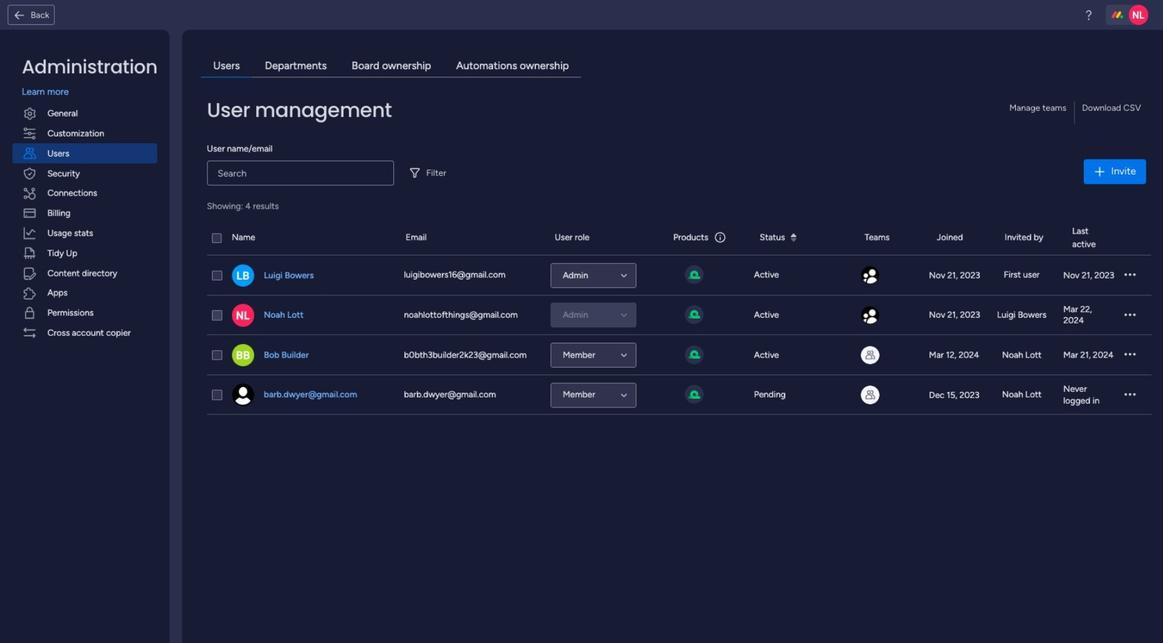 Task type: describe. For each thing, give the bounding box(es) containing it.
barb.dwyer@gmail.com image
[[232, 385, 254, 407]]

v2 ellipsis image for third row from the bottom
[[1125, 310, 1136, 322]]

back to workspace image
[[13, 9, 26, 21]]

bob builder image
[[232, 345, 254, 367]]

0 vertical spatial noah lott image
[[1129, 5, 1149, 25]]

help image
[[1083, 9, 1096, 21]]

add or edit team image for 4th row from the bottom of the page
[[861, 267, 880, 285]]

5 row from the top
[[207, 376, 1152, 416]]

0 horizontal spatial noah lott image
[[232, 305, 254, 327]]

4 row from the top
[[207, 336, 1152, 376]]

Search text field
[[207, 161, 394, 186]]

1 row from the top
[[207, 221, 1152, 256]]



Task type: locate. For each thing, give the bounding box(es) containing it.
3 row from the top
[[207, 296, 1152, 336]]

3 add or edit team image from the top
[[861, 386, 880, 405]]

add or edit team image for first row from the bottom of the page
[[861, 386, 880, 405]]

1 vertical spatial noah lott image
[[232, 305, 254, 327]]

v2 ellipsis image for first row from the bottom of the page
[[1125, 390, 1136, 402]]

row group
[[207, 256, 1152, 416]]

2 row from the top
[[207, 256, 1152, 296]]

2 v2 ellipsis image from the top
[[1125, 310, 1136, 322]]

3 v2 ellipsis image from the top
[[1125, 350, 1136, 362]]

noah lott image down luigi bowers 'icon'
[[232, 305, 254, 327]]

0 vertical spatial add or edit team image
[[861, 267, 880, 285]]

4 v2 ellipsis image from the top
[[1125, 390, 1136, 402]]

noah lott image right help image
[[1129, 5, 1149, 25]]

v2 ellipsis image
[[1125, 270, 1136, 282], [1125, 310, 1136, 322], [1125, 350, 1136, 362], [1125, 390, 1136, 402]]

noah lott image
[[1129, 5, 1149, 25], [232, 305, 254, 327]]

add or edit team image
[[861, 267, 880, 285], [861, 307, 880, 325], [861, 386, 880, 405]]

row
[[207, 221, 1152, 256], [207, 256, 1152, 296], [207, 296, 1152, 336], [207, 336, 1152, 376], [207, 376, 1152, 416]]

1 add or edit team image from the top
[[861, 267, 880, 285]]

2 vertical spatial add or edit team image
[[861, 386, 880, 405]]

2 add or edit team image from the top
[[861, 307, 880, 325]]

grid
[[207, 221, 1152, 631]]

add or edit team image
[[861, 347, 880, 365]]

1 v2 ellipsis image from the top
[[1125, 270, 1136, 282]]

add or edit team image for third row from the bottom
[[861, 307, 880, 325]]

luigi bowers image
[[232, 265, 254, 287]]

1 horizontal spatial noah lott image
[[1129, 5, 1149, 25]]

1 vertical spatial add or edit team image
[[861, 307, 880, 325]]

v2 ellipsis image for second row from the bottom of the page
[[1125, 350, 1136, 362]]

v2 ellipsis image for 4th row from the bottom of the page
[[1125, 270, 1136, 282]]



Task type: vqa. For each thing, say whether or not it's contained in the screenshot.
Personal
no



